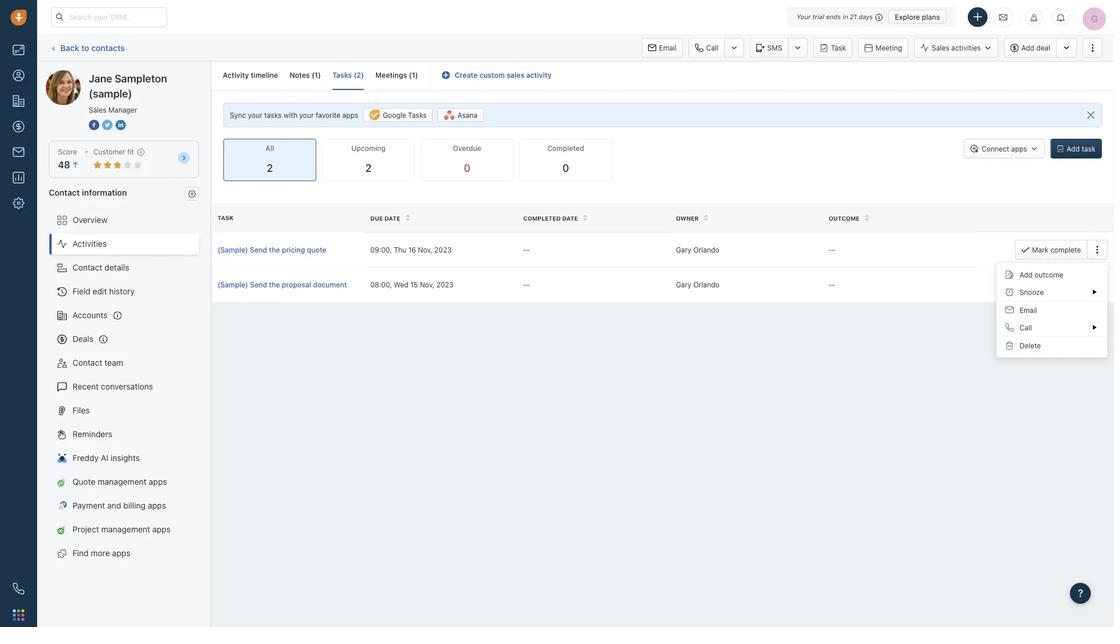 Task type: describe. For each thing, give the bounding box(es) containing it.
1 vertical spatial call button
[[998, 319, 1108, 336]]

15
[[411, 281, 418, 289]]

accounts
[[73, 310, 108, 320]]

overdue
[[453, 144, 482, 152]]

your
[[797, 13, 811, 21]]

wed
[[394, 281, 409, 289]]

(sample) for (sample) send the pricing quote
[[218, 246, 248, 254]]

(sample) send the pricing quote link
[[218, 245, 359, 255]]

gary orlando for 09:00, thu 16 nov, 2023
[[676, 246, 720, 254]]

management for quote
[[98, 477, 147, 487]]

explore
[[895, 13, 921, 21]]

(sample) send the proposal document
[[218, 281, 347, 289]]

email button
[[642, 38, 683, 58]]

orlando for 09:00, thu 16 nov, 2023
[[694, 246, 720, 254]]

conversations
[[101, 382, 153, 391]]

( for notes
[[312, 71, 315, 79]]

2 for upcoming
[[366, 162, 372, 174]]

find
[[73, 548, 89, 558]]

task
[[1082, 145, 1096, 153]]

with
[[284, 111, 298, 119]]

0 horizontal spatial task
[[218, 214, 234, 221]]

1 for meetings ( 1 )
[[412, 71, 415, 79]]

create custom sales activity link
[[442, 71, 552, 79]]

phone element
[[7, 577, 30, 600]]

(sample) send the pricing quote
[[218, 246, 327, 254]]

snooze button
[[998, 283, 1108, 301]]

contacts
[[91, 43, 125, 52]]

quote
[[307, 246, 327, 254]]

task inside button
[[832, 44, 847, 52]]

details
[[105, 263, 129, 272]]

connect
[[982, 145, 1010, 153]]

sales activities
[[932, 44, 981, 52]]

apps right billing
[[148, 501, 166, 510]]

activity
[[527, 71, 552, 79]]

completed for completed date
[[523, 215, 561, 221]]

mng settings image
[[188, 190, 196, 198]]

payment and billing apps
[[73, 501, 166, 510]]

1 horizontal spatial jane
[[89, 72, 112, 84]]

snooze
[[1020, 288, 1045, 296]]

) for meetings ( 1 )
[[415, 71, 418, 79]]

notes ( 1 )
[[290, 71, 321, 79]]

0 vertical spatial call button
[[689, 38, 725, 58]]

team
[[105, 358, 123, 368]]

09:00,
[[371, 246, 392, 254]]

sales for sales activities
[[932, 44, 950, 52]]

0 for overdue
[[464, 162, 471, 174]]

meeting
[[876, 44, 903, 52]]

08:00,
[[371, 281, 392, 289]]

overview
[[73, 215, 108, 225]]

) for notes ( 1 )
[[318, 71, 321, 79]]

apps down the payment and billing apps
[[152, 525, 171, 534]]

contact for contact information
[[49, 187, 80, 197]]

) for tasks ( 2 )
[[361, 71, 364, 79]]

history
[[109, 287, 135, 296]]

activity timeline
[[223, 71, 278, 79]]

Search your CRM... text field
[[51, 7, 167, 27]]

add for add outcome
[[1020, 271, 1033, 279]]

fit
[[127, 148, 134, 156]]

owner
[[676, 215, 699, 221]]

( for tasks
[[354, 71, 357, 79]]

contact details
[[73, 263, 129, 272]]

add task button
[[1051, 139, 1103, 159]]

in
[[843, 13, 849, 21]]

delete
[[1020, 341, 1042, 350]]

0 horizontal spatial jane
[[69, 70, 87, 80]]

0 vertical spatial tasks
[[333, 71, 352, 79]]

08:00, wed 15 nov, 2023
[[371, 281, 454, 289]]

2023 for 09:00, thu 16 nov, 2023
[[435, 246, 452, 254]]

ai
[[101, 453, 108, 463]]

find more apps
[[73, 548, 130, 558]]

sync your tasks with your favorite apps
[[230, 111, 359, 119]]

plans
[[923, 13, 941, 21]]

09:00, thu 16 nov, 2023
[[371, 246, 452, 254]]

billing
[[123, 501, 146, 510]]

jane sampleton (sample) down contacts
[[69, 70, 164, 80]]

sampleton down contacts
[[89, 70, 129, 80]]

mark complete
[[1033, 246, 1082, 254]]

quote
[[73, 477, 96, 487]]

all
[[266, 144, 274, 152]]

project management apps
[[73, 525, 171, 534]]

nov, for 16
[[418, 246, 433, 254]]

days
[[859, 13, 873, 21]]

call link
[[689, 38, 725, 58]]

phone image
[[13, 583, 24, 595]]

contact information
[[49, 187, 127, 197]]

date for completed date
[[563, 215, 578, 221]]

asana button
[[438, 108, 484, 122]]

meeting button
[[859, 38, 909, 58]]

freddy ai insights
[[73, 453, 140, 463]]

meetings
[[376, 71, 407, 79]]

16
[[409, 246, 416, 254]]

outcome
[[829, 215, 860, 221]]

send for pricing
[[250, 246, 267, 254]]

recent conversations
[[73, 382, 153, 391]]

deals
[[73, 334, 93, 344]]

deal
[[1037, 44, 1051, 52]]

add deal
[[1022, 44, 1051, 52]]

meetings ( 1 )
[[376, 71, 418, 79]]

mark
[[1033, 246, 1049, 254]]

48 button
[[58, 159, 79, 170]]

(sample) for (sample) send the proposal document
[[218, 281, 248, 289]]

add outcome
[[1020, 271, 1064, 279]]

apps right connect on the top of page
[[1012, 145, 1028, 153]]

explore plans
[[895, 13, 941, 21]]

notes
[[290, 71, 310, 79]]

activities
[[952, 44, 981, 52]]

create custom sales activity
[[455, 71, 552, 79]]

upcoming
[[352, 144, 386, 152]]

insights
[[111, 453, 140, 463]]

2 your from the left
[[300, 111, 314, 119]]

1 horizontal spatial 2
[[357, 71, 361, 79]]

google tasks button
[[363, 108, 433, 122]]

your trial ends in 21 days
[[797, 13, 873, 21]]

email inside email button
[[660, 44, 677, 52]]

due date
[[371, 215, 400, 221]]



Task type: locate. For each thing, give the bounding box(es) containing it.
1 0 from the left
[[464, 162, 471, 174]]

0 vertical spatial sales
[[932, 44, 950, 52]]

the for proposal
[[269, 281, 280, 289]]

0 vertical spatial completed
[[548, 144, 585, 152]]

call button up delete
[[998, 319, 1108, 336]]

0 horizontal spatial tasks
[[333, 71, 352, 79]]

explore plans link
[[889, 10, 947, 24]]

1 vertical spatial contact
[[73, 263, 102, 272]]

sync
[[230, 111, 246, 119]]

0 horizontal spatial your
[[248, 111, 263, 119]]

(sample) up sales manager
[[89, 87, 132, 100]]

nov,
[[418, 246, 433, 254], [420, 281, 435, 289]]

reminders
[[73, 429, 112, 439]]

2
[[357, 71, 361, 79], [267, 162, 273, 174], [366, 162, 372, 174]]

0 vertical spatial contact
[[49, 187, 80, 197]]

1 vertical spatial 2023
[[437, 281, 454, 289]]

linkedin circled image
[[116, 118, 126, 131]]

2 horizontal spatial )
[[415, 71, 418, 79]]

orlando
[[694, 246, 720, 254], [694, 281, 720, 289]]

the
[[269, 246, 280, 254], [269, 281, 280, 289]]

1 your from the left
[[248, 111, 263, 119]]

the for pricing
[[269, 246, 280, 254]]

sales
[[932, 44, 950, 52], [89, 106, 107, 114]]

activity
[[223, 71, 249, 79]]

( for meetings
[[409, 71, 412, 79]]

document
[[313, 281, 347, 289]]

0 vertical spatial 2023
[[435, 246, 452, 254]]

contact team
[[73, 358, 123, 368]]

0 horizontal spatial 1
[[315, 71, 318, 79]]

management up the payment and billing apps
[[98, 477, 147, 487]]

contact for contact team
[[73, 358, 102, 368]]

email left call link
[[660, 44, 677, 52]]

1 vertical spatial (sample)
[[89, 87, 132, 100]]

email image
[[1000, 12, 1008, 22]]

contact down "activities"
[[73, 263, 102, 272]]

manager
[[108, 106, 137, 114]]

the left pricing on the top of the page
[[269, 246, 280, 254]]

sms button
[[750, 38, 789, 58]]

2 gary from the top
[[676, 281, 692, 289]]

tasks inside button
[[408, 111, 427, 119]]

and
[[107, 501, 121, 510]]

outcome
[[1035, 271, 1064, 279]]

due
[[371, 215, 383, 221]]

(sample) up the manager
[[131, 70, 164, 80]]

contact up recent
[[73, 358, 102, 368]]

pricing
[[282, 246, 305, 254]]

freddy
[[73, 453, 99, 463]]

send for proposal
[[250, 281, 267, 289]]

activities
[[73, 239, 107, 249]]

trial
[[813, 13, 825, 21]]

more
[[91, 548, 110, 558]]

2 date from the left
[[563, 215, 578, 221]]

send inside (sample) send the pricing quote link
[[250, 246, 267, 254]]

0 vertical spatial task
[[832, 44, 847, 52]]

0 horizontal spatial call button
[[689, 38, 725, 58]]

date for due date
[[385, 215, 400, 221]]

1 vertical spatial gary
[[676, 281, 692, 289]]

0 horizontal spatial )
[[318, 71, 321, 79]]

nov, right 16
[[418, 246, 433, 254]]

1 horizontal spatial 0
[[563, 162, 569, 174]]

score
[[58, 148, 77, 156]]

add up the "snooze"
[[1020, 271, 1033, 279]]

task button
[[814, 38, 853, 58]]

add left task
[[1067, 145, 1080, 153]]

the inside (sample) send the pricing quote link
[[269, 246, 280, 254]]

0 horizontal spatial (
[[312, 71, 315, 79]]

( right meetings
[[409, 71, 412, 79]]

jane down contacts
[[89, 72, 112, 84]]

send left pricing on the top of the page
[[250, 246, 267, 254]]

1 vertical spatial sales
[[89, 106, 107, 114]]

add deal button
[[1005, 38, 1057, 58]]

1 right meetings
[[412, 71, 415, 79]]

customer fit
[[93, 148, 134, 156]]

tasks right google
[[408, 111, 427, 119]]

proposal
[[282, 281, 311, 289]]

tasks
[[265, 111, 282, 119]]

0 vertical spatial email
[[660, 44, 677, 52]]

the left proposal
[[269, 281, 280, 289]]

google
[[383, 111, 406, 119]]

1 horizontal spatial sales
[[932, 44, 950, 52]]

sales
[[507, 71, 525, 79]]

orlando for 08:00, wed 15 nov, 2023
[[694, 281, 720, 289]]

your right with
[[300, 111, 314, 119]]

jane down to
[[69, 70, 87, 80]]

1 vertical spatial tasks
[[408, 111, 427, 119]]

) left meetings
[[361, 71, 364, 79]]

2 send from the top
[[250, 281, 267, 289]]

tasks right "notes ( 1 )"
[[333, 71, 352, 79]]

add for add deal
[[1022, 44, 1035, 52]]

nov, for 15
[[420, 281, 435, 289]]

recent
[[73, 382, 99, 391]]

1 gary orlando from the top
[[676, 246, 720, 254]]

1 vertical spatial orlando
[[694, 281, 720, 289]]

1 vertical spatial gary orlando
[[676, 281, 720, 289]]

1 vertical spatial send
[[250, 281, 267, 289]]

payment
[[73, 501, 105, 510]]

jane sampleton (sample) up the manager
[[89, 72, 167, 100]]

1 vertical spatial management
[[101, 525, 150, 534]]

0 down overdue
[[464, 162, 471, 174]]

1 vertical spatial task
[[218, 214, 234, 221]]

0 vertical spatial (sample)
[[218, 246, 248, 254]]

task up "(sample) send the pricing quote"
[[218, 214, 234, 221]]

0 horizontal spatial sales
[[89, 106, 107, 114]]

2023
[[435, 246, 452, 254], [437, 281, 454, 289]]

sales manager
[[89, 106, 137, 114]]

1 vertical spatial nov,
[[420, 281, 435, 289]]

send down "(sample) send the pricing quote"
[[250, 281, 267, 289]]

your
[[248, 111, 263, 119], [300, 111, 314, 119]]

(sample) send the proposal document link
[[218, 280, 359, 290]]

management down the payment and billing apps
[[101, 525, 150, 534]]

edit
[[93, 287, 107, 296]]

asana
[[458, 111, 478, 119]]

0 vertical spatial management
[[98, 477, 147, 487]]

gary
[[676, 246, 692, 254], [676, 281, 692, 289]]

2 (sample) from the top
[[218, 281, 248, 289]]

2 for all
[[267, 162, 273, 174]]

nov, right 15
[[420, 281, 435, 289]]

2 0 from the left
[[563, 162, 569, 174]]

favorite
[[316, 111, 341, 119]]

1 horizontal spatial )
[[361, 71, 364, 79]]

1 horizontal spatial email
[[1020, 306, 1038, 314]]

gary for 08:00, wed 15 nov, 2023
[[676, 281, 692, 289]]

completed date
[[523, 215, 578, 221]]

0 vertical spatial add
[[1022, 44, 1035, 52]]

apps
[[343, 111, 359, 119], [1012, 145, 1028, 153], [149, 477, 167, 487], [148, 501, 166, 510], [152, 525, 171, 534], [112, 548, 130, 558]]

1 date from the left
[[385, 215, 400, 221]]

0 vertical spatial (sample)
[[131, 70, 164, 80]]

sales for sales manager
[[89, 106, 107, 114]]

1 (sample) from the top
[[218, 246, 248, 254]]

2 ) from the left
[[361, 71, 364, 79]]

) right meetings
[[415, 71, 418, 79]]

0 vertical spatial call
[[707, 44, 719, 52]]

gary orlando for 08:00, wed 15 nov, 2023
[[676, 281, 720, 289]]

2 left meetings
[[357, 71, 361, 79]]

sms
[[768, 44, 783, 52]]

0 for completed
[[563, 162, 569, 174]]

1 ( from the left
[[312, 71, 315, 79]]

2 vertical spatial add
[[1020, 271, 1033, 279]]

0 up completed date
[[563, 162, 569, 174]]

apps right 'more'
[[112, 548, 130, 558]]

email down the "snooze"
[[1020, 306, 1038, 314]]

information
[[82, 187, 127, 197]]

1 for notes ( 1 )
[[315, 71, 318, 79]]

contact down 48
[[49, 187, 80, 197]]

mark complete button
[[1015, 240, 1088, 260]]

1 send from the top
[[250, 246, 267, 254]]

2023 right 16
[[435, 246, 452, 254]]

3 ) from the left
[[415, 71, 418, 79]]

sales up facebook circled icon
[[89, 106, 107, 114]]

add task
[[1067, 145, 1096, 153]]

send
[[250, 246, 267, 254], [250, 281, 267, 289]]

field
[[73, 287, 90, 296]]

2 1 from the left
[[412, 71, 415, 79]]

1 orlando from the top
[[694, 246, 720, 254]]

task down your trial ends in 21 days
[[832, 44, 847, 52]]

add for add task
[[1067, 145, 1080, 153]]

2023 for 08:00, wed 15 nov, 2023
[[437, 281, 454, 289]]

0 horizontal spatial 0
[[464, 162, 471, 174]]

0 horizontal spatial email
[[660, 44, 677, 52]]

(sample)
[[131, 70, 164, 80], [89, 87, 132, 100]]

your right 'sync'
[[248, 111, 263, 119]]

apps right favorite
[[343, 111, 359, 119]]

customer
[[93, 148, 125, 156]]

date
[[385, 215, 400, 221], [563, 215, 578, 221]]

add left deal
[[1022, 44, 1035, 52]]

1 the from the top
[[269, 246, 280, 254]]

1 vertical spatial email
[[1020, 306, 1038, 314]]

connect apps
[[982, 145, 1028, 153]]

management for project
[[101, 525, 150, 534]]

21
[[851, 13, 857, 21]]

2 the from the top
[[269, 281, 280, 289]]

2 down upcoming
[[366, 162, 372, 174]]

1 ) from the left
[[318, 71, 321, 79]]

1 vertical spatial completed
[[523, 215, 561, 221]]

0 horizontal spatial 2
[[267, 162, 273, 174]]

send inside (sample) send the proposal document link
[[250, 281, 267, 289]]

1 horizontal spatial your
[[300, 111, 314, 119]]

0 vertical spatial orlando
[[694, 246, 720, 254]]

sampleton up the manager
[[115, 72, 167, 84]]

0 vertical spatial the
[[269, 246, 280, 254]]

timeline
[[251, 71, 278, 79]]

gary for 09:00, thu 16 nov, 2023
[[676, 246, 692, 254]]

contact for contact details
[[73, 263, 102, 272]]

call up delete
[[1020, 323, 1033, 332]]

tasks ( 2 )
[[333, 71, 364, 79]]

sales left activities
[[932, 44, 950, 52]]

1 1 from the left
[[315, 71, 318, 79]]

0 vertical spatial nov,
[[418, 246, 433, 254]]

twitter circled image
[[102, 118, 113, 131]]

0 vertical spatial gary
[[676, 246, 692, 254]]

( right notes
[[312, 71, 315, 79]]

the inside (sample) send the proposal document link
[[269, 281, 280, 289]]

2 down the all
[[267, 162, 273, 174]]

1 horizontal spatial (
[[354, 71, 357, 79]]

(sample)
[[218, 246, 248, 254], [218, 281, 248, 289]]

1 vertical spatial add
[[1067, 145, 1080, 153]]

2 vertical spatial contact
[[73, 358, 102, 368]]

back to contacts link
[[49, 39, 125, 57]]

2 horizontal spatial (
[[409, 71, 412, 79]]

1 right notes
[[315, 71, 318, 79]]

2 ( from the left
[[354, 71, 357, 79]]

2 orlando from the top
[[694, 281, 720, 289]]

call button right email button
[[689, 38, 725, 58]]

1 horizontal spatial date
[[563, 215, 578, 221]]

facebook circled image
[[89, 118, 99, 131]]

field edit history
[[73, 287, 135, 296]]

0 horizontal spatial call
[[707, 44, 719, 52]]

thu
[[394, 246, 407, 254]]

1 vertical spatial (sample)
[[218, 281, 248, 289]]

48
[[58, 159, 70, 170]]

0 vertical spatial send
[[250, 246, 267, 254]]

) right notes
[[318, 71, 321, 79]]

1
[[315, 71, 318, 79], [412, 71, 415, 79]]

1 gary from the top
[[676, 246, 692, 254]]

3 ( from the left
[[409, 71, 412, 79]]

google tasks
[[383, 111, 427, 119]]

freshworks switcher image
[[13, 609, 24, 621]]

quote management apps
[[73, 477, 167, 487]]

2 gary orlando from the top
[[676, 281, 720, 289]]

1 horizontal spatial 1
[[412, 71, 415, 79]]

1 horizontal spatial task
[[832, 44, 847, 52]]

2 horizontal spatial 2
[[366, 162, 372, 174]]

tasks
[[333, 71, 352, 79], [408, 111, 427, 119]]

completed for completed
[[548, 144, 585, 152]]

1 horizontal spatial call button
[[998, 319, 1108, 336]]

2023 right 15
[[437, 281, 454, 289]]

(sample) inside jane sampleton (sample)
[[89, 87, 132, 100]]

call right email button
[[707, 44, 719, 52]]

1 horizontal spatial tasks
[[408, 111, 427, 119]]

completed
[[548, 144, 585, 152], [523, 215, 561, 221]]

0 vertical spatial gary orlando
[[676, 246, 720, 254]]

1 vertical spatial the
[[269, 281, 280, 289]]

( left meetings
[[354, 71, 357, 79]]

1 vertical spatial call
[[1020, 323, 1033, 332]]

1 horizontal spatial call
[[1020, 323, 1033, 332]]

apps up the payment and billing apps
[[149, 477, 167, 487]]

0 horizontal spatial date
[[385, 215, 400, 221]]



Task type: vqa. For each thing, say whether or not it's contained in the screenshot.
office
no



